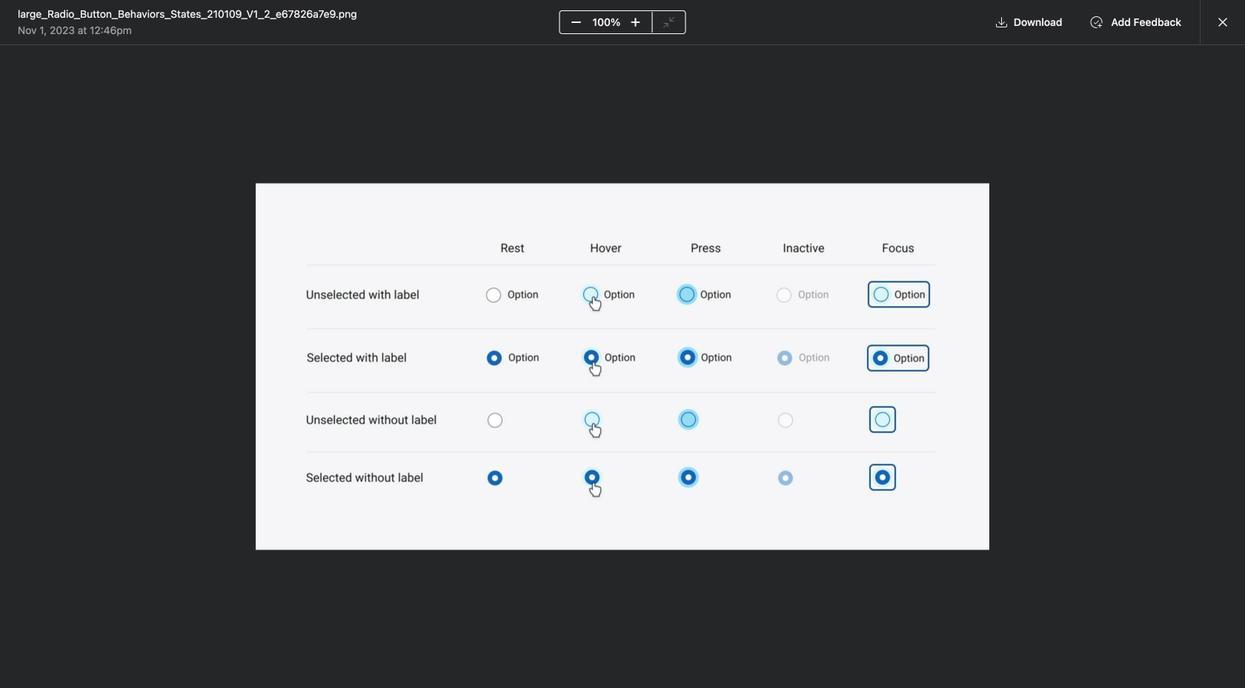 Task type: locate. For each thing, give the bounding box(es) containing it.
global element
[[0, 36, 178, 125]]

None radio
[[607, 54, 633, 81], [632, 54, 658, 81], [707, 54, 733, 81], [732, 54, 758, 81], [758, 54, 784, 81], [808, 54, 834, 81], [607, 54, 633, 81], [632, 54, 658, 81], [707, 54, 733, 81], [732, 54, 758, 81], [758, 54, 784, 81], [808, 54, 834, 81]]

close image
[[1217, 16, 1229, 28]]

attachment image
[[256, 183, 990, 550]]

None radio
[[657, 54, 683, 81], [682, 54, 708, 81], [783, 54, 809, 81], [833, 54, 859, 81], [858, 54, 884, 81], [657, 54, 683, 81], [682, 54, 708, 81], [783, 54, 809, 81], [833, 54, 859, 81], [858, 54, 884, 81]]

option group
[[607, 54, 884, 81]]



Task type: describe. For each thing, give the bounding box(es) containing it.
fit to screen image
[[663, 16, 675, 28]]

hide sidebar image
[[19, 12, 31, 24]]

zoom in image
[[630, 16, 642, 28]]

zoom out image
[[570, 16, 582, 28]]



Task type: vqa. For each thing, say whether or not it's contained in the screenshot.
the bottom Task Name text box
no



